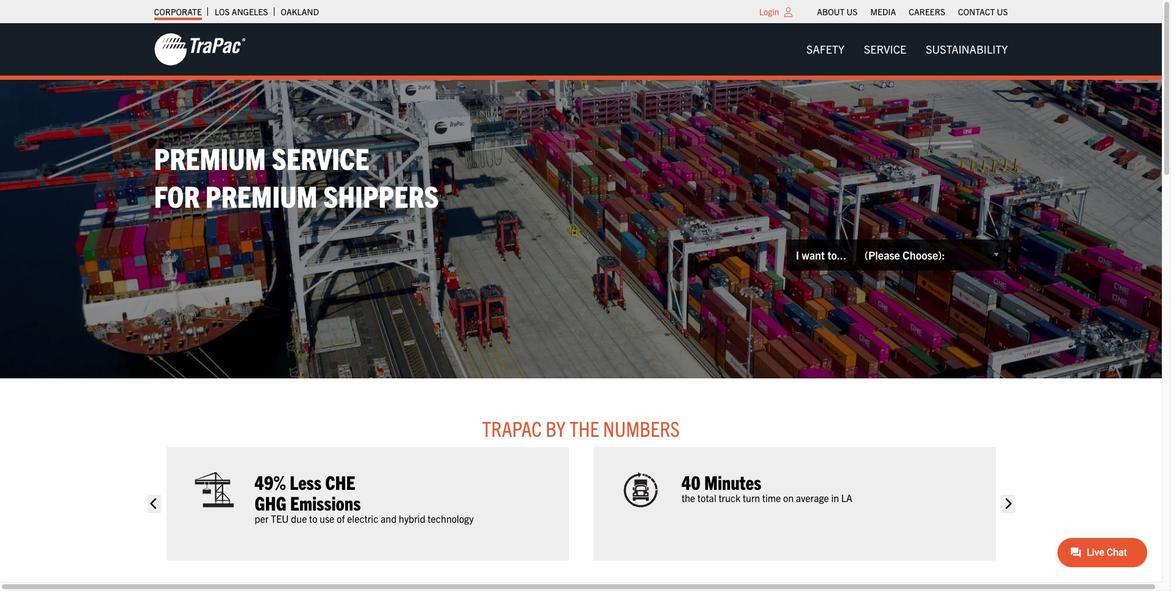 Task type: locate. For each thing, give the bounding box(es) containing it.
ghg
[[255, 491, 286, 515]]

login link
[[759, 6, 779, 17]]

sustainability
[[926, 42, 1008, 56]]

menu bar up service link
[[811, 3, 1015, 20]]

la
[[841, 492, 853, 504]]

teu
[[271, 513, 289, 525]]

los angeles link
[[215, 3, 268, 20]]

che
[[325, 470, 355, 494]]

corporate image
[[154, 32, 246, 67]]

minutes
[[704, 470, 762, 494]]

40
[[682, 470, 701, 494]]

menu bar
[[811, 3, 1015, 20], [797, 37, 1018, 62]]

2 us from the left
[[997, 6, 1008, 17]]

turn
[[743, 492, 760, 504]]

us
[[847, 6, 858, 17], [997, 6, 1008, 17]]

1 vertical spatial service
[[272, 139, 370, 176]]

0 horizontal spatial us
[[847, 6, 858, 17]]

49%
[[255, 470, 286, 494]]

premium
[[154, 139, 266, 176], [206, 177, 318, 214]]

i
[[796, 248, 800, 262]]

in
[[831, 492, 839, 504]]

use
[[320, 513, 335, 525]]

about us link
[[817, 3, 858, 20]]

oakland link
[[281, 3, 319, 20]]

per
[[255, 513, 269, 525]]

0 vertical spatial service
[[864, 42, 907, 56]]

due
[[291, 513, 307, 525]]

menu bar containing about us
[[811, 3, 1015, 20]]

about us
[[817, 6, 858, 17]]

numbers
[[603, 416, 680, 442]]

contact us link
[[958, 3, 1008, 20]]

1 horizontal spatial us
[[997, 6, 1008, 17]]

service
[[864, 42, 907, 56], [272, 139, 370, 176]]

0 vertical spatial premium
[[154, 139, 266, 176]]

careers
[[909, 6, 946, 17]]

to
[[309, 513, 318, 525]]

corporate link
[[154, 3, 202, 20]]

for
[[154, 177, 200, 214]]

1 vertical spatial menu bar
[[797, 37, 1018, 62]]

0 horizontal spatial service
[[272, 139, 370, 176]]

us right contact
[[997, 6, 1008, 17]]

menu bar down careers "link"
[[797, 37, 1018, 62]]

1 us from the left
[[847, 6, 858, 17]]

us right about
[[847, 6, 858, 17]]

the
[[682, 492, 695, 504]]

less
[[290, 470, 321, 494]]

0 vertical spatial menu bar
[[811, 3, 1015, 20]]

electric
[[347, 513, 379, 525]]

menu bar containing safety
[[797, 37, 1018, 62]]

premium service for premium shippers
[[154, 139, 439, 214]]

want
[[802, 248, 825, 262]]

to...
[[828, 248, 847, 262]]



Task type: vqa. For each thing, say whether or not it's contained in the screenshot.
THE LOS ANGELES Link
yes



Task type: describe. For each thing, give the bounding box(es) containing it.
1 vertical spatial premium
[[206, 177, 318, 214]]

safety link
[[797, 37, 855, 62]]

about
[[817, 6, 845, 17]]

1 horizontal spatial service
[[864, 42, 907, 56]]

i want to...
[[796, 248, 847, 262]]

technology
[[428, 513, 474, 525]]

contact us
[[958, 6, 1008, 17]]

solid image
[[147, 495, 161, 514]]

hybrid
[[399, 513, 426, 525]]

average
[[796, 492, 829, 504]]

of
[[337, 513, 345, 525]]

us for about us
[[847, 6, 858, 17]]

oakland
[[281, 6, 319, 17]]

by
[[546, 416, 566, 442]]

corporate
[[154, 6, 202, 17]]

angeles
[[232, 6, 268, 17]]

trapac by the numbers
[[482, 416, 680, 442]]

shippers
[[323, 177, 439, 214]]

service inside premium service for premium shippers
[[272, 139, 370, 176]]

service link
[[855, 37, 916, 62]]

and
[[381, 513, 397, 525]]

los
[[215, 6, 230, 17]]

sustainability link
[[916, 37, 1018, 62]]

contact
[[958, 6, 995, 17]]

emissions
[[290, 491, 361, 515]]

careers link
[[909, 3, 946, 20]]

media
[[871, 6, 896, 17]]

40 minutes the total truck turn time on average in la
[[682, 470, 853, 504]]

the
[[570, 416, 599, 442]]

los angeles
[[215, 6, 268, 17]]

total
[[698, 492, 717, 504]]

light image
[[784, 7, 793, 17]]

media link
[[871, 3, 896, 20]]

login
[[759, 6, 779, 17]]

on
[[783, 492, 794, 504]]

safety
[[807, 42, 845, 56]]

time
[[763, 492, 781, 504]]

truck
[[719, 492, 741, 504]]

us for contact us
[[997, 6, 1008, 17]]

trapac
[[482, 416, 542, 442]]

49% less che ghg emissions per teu due to use of electric and hybrid technology
[[255, 470, 474, 525]]



